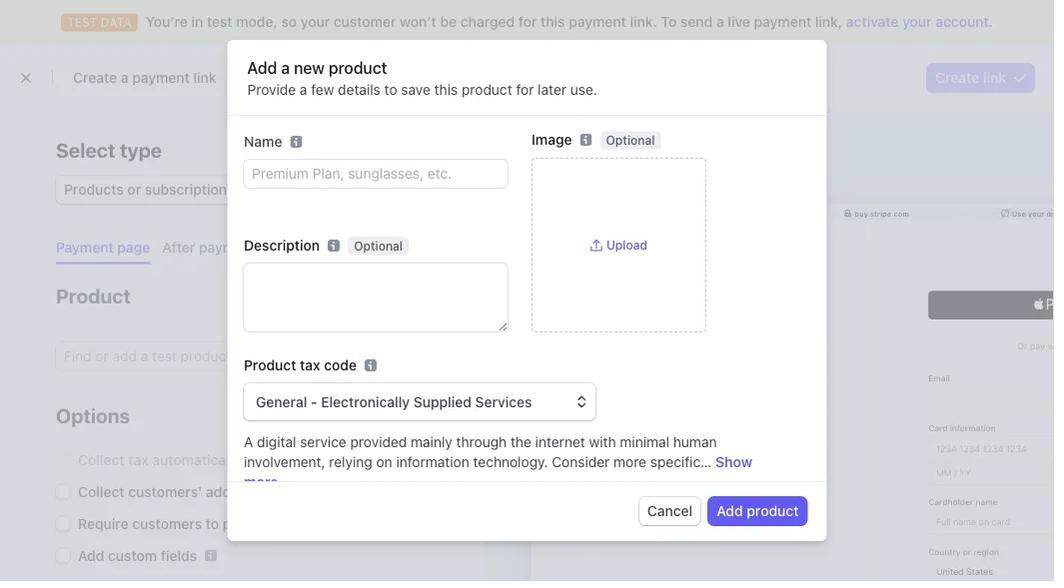 Task type: describe. For each thing, give the bounding box(es) containing it.
upload button
[[590, 237, 647, 253]]

fields
[[161, 548, 197, 564]]

payment left link.
[[569, 13, 626, 30]]

through
[[456, 434, 506, 451]]

payment link settings tab list
[[48, 232, 476, 264]]

payment right live
[[754, 13, 812, 30]]

on
[[376, 454, 392, 471]]

with
[[589, 434, 616, 451]]

to
[[661, 13, 677, 30]]

in
[[191, 13, 203, 30]]

optional for image
[[606, 133, 655, 147]]

-
[[310, 394, 317, 411]]

collect for collect tax automatically
[[78, 452, 125, 468]]

use your do button
[[991, 208, 1054, 219]]

add a new product provide a few details to save this product for later use.
[[247, 58, 597, 98]]

create for create a payment link
[[73, 69, 117, 86]]

to inside add a new product provide a few details to save this product for later use.
[[384, 81, 397, 98]]

or
[[127, 181, 141, 198]]

supplied
[[413, 394, 471, 411]]

service
[[300, 434, 346, 451]]

new
[[294, 58, 325, 77]]

involvement,
[[243, 454, 325, 471]]

product for product tax code
[[243, 357, 296, 374]]

to inside payment page tab panel
[[206, 516, 219, 532]]

add for product
[[717, 503, 743, 520]]

digital
[[256, 434, 296, 451]]

minimal
[[619, 434, 669, 451]]

your inside button
[[1028, 209, 1045, 218]]

more inside show more
[[243, 474, 278, 491]]

number
[[332, 516, 383, 532]]

use.
[[570, 81, 597, 98]]

link inside button
[[983, 69, 1006, 86]]

page
[[117, 239, 150, 256]]

0 vertical spatial this
[[541, 13, 565, 30]]

after
[[162, 239, 195, 256]]

description
[[243, 237, 319, 254]]

later
[[538, 81, 567, 98]]

mode,
[[236, 13, 278, 30]]

a digital service provided mainly through the internet with minimal human involvement, relying on information technology. consider more specific…
[[243, 434, 717, 471]]

product tax code
[[243, 357, 356, 374]]

0 vertical spatial product
[[329, 58, 387, 77]]

relying
[[329, 454, 372, 471]]

add for custom
[[78, 548, 104, 564]]

charged
[[461, 13, 515, 30]]

add custom fields
[[78, 548, 197, 564]]

details
[[338, 81, 381, 98]]

name
[[243, 133, 282, 150]]

send
[[681, 13, 713, 30]]

customers
[[132, 516, 202, 532]]

0 horizontal spatial your
[[301, 13, 330, 30]]

subscriptions
[[145, 181, 234, 198]]

after payment
[[162, 239, 257, 256]]

options
[[56, 404, 130, 428]]

preview
[[532, 138, 606, 161]]

phone
[[287, 516, 329, 532]]

a left new
[[281, 58, 290, 77]]

consider
[[551, 454, 609, 471]]

product for product
[[56, 284, 131, 308]]

require customers to provide a phone number
[[78, 516, 383, 532]]

Premium Plan, sunglasses, etc. text field
[[243, 160, 507, 188]]

services
[[475, 394, 532, 411]]

payment page
[[56, 239, 150, 256]]

tax for collect
[[128, 452, 149, 468]]

products or subscriptions
[[64, 181, 234, 198]]

provide
[[223, 516, 272, 532]]

add for a
[[247, 58, 277, 77]]

link.
[[630, 13, 657, 30]]

you're in test mode, so your customer won't be charged for this payment link. to send a live payment link, activate your account .
[[146, 13, 993, 30]]

account
[[936, 13, 989, 30]]

automatically
[[152, 452, 241, 468]]

show
[[715, 454, 752, 471]]

activate
[[846, 13, 899, 30]]

human
[[673, 434, 717, 451]]

addresses
[[206, 484, 274, 500]]

the
[[510, 434, 531, 451]]

payment page tab panel
[[40, 264, 476, 582]]

create for create link
[[935, 69, 980, 86]]

payment
[[56, 239, 114, 256]]

save
[[401, 81, 431, 98]]

general - electronically supplied services button
[[243, 384, 595, 421]]

custom
[[108, 548, 157, 564]]

use your do
[[1012, 209, 1054, 218]]

a left few
[[300, 81, 307, 98]]

information
[[396, 454, 469, 471]]

internet
[[535, 434, 585, 451]]

add product
[[717, 503, 799, 520]]

mainly
[[410, 434, 452, 451]]

collect for collect customers' addresses
[[78, 484, 125, 500]]

use
[[1012, 209, 1026, 218]]

general - electronically supplied services
[[255, 394, 532, 411]]



Task type: vqa. For each thing, say whether or not it's contained in the screenshot.
the bottommost more
yes



Task type: locate. For each thing, give the bounding box(es) containing it.
None text field
[[243, 264, 507, 332]]

create up select
[[73, 69, 117, 86]]

1 link from the left
[[193, 69, 216, 86]]

technology.
[[473, 454, 548, 471]]

create link button
[[927, 63, 1034, 92]]

do
[[1047, 209, 1054, 218]]

1 vertical spatial product
[[462, 81, 512, 98]]

to left provide
[[206, 516, 219, 532]]

0 horizontal spatial more
[[243, 474, 278, 491]]

for right charged
[[519, 13, 537, 30]]

product inside payment page tab panel
[[56, 284, 131, 308]]

image
[[531, 131, 572, 148]]

1 vertical spatial add
[[717, 503, 743, 520]]

provided
[[350, 434, 407, 451]]

show more
[[243, 454, 752, 491]]

2 link from the left
[[983, 69, 1006, 86]]

create a payment link
[[73, 69, 216, 86]]

1 vertical spatial tax
[[128, 452, 149, 468]]

1 vertical spatial optional
[[353, 239, 402, 253]]

collect down options
[[78, 452, 125, 468]]

product down payment
[[56, 284, 131, 308]]

more
[[613, 454, 646, 471], [243, 474, 278, 491]]

your right so on the top
[[301, 13, 330, 30]]

add inside add product button
[[717, 503, 743, 520]]

product down show at the right bottom
[[747, 503, 799, 520]]

link
[[193, 69, 216, 86], [983, 69, 1006, 86]]

product left later
[[462, 81, 512, 98]]

a
[[243, 434, 253, 451]]

0 vertical spatial optional
[[606, 133, 655, 147]]

optional
[[606, 133, 655, 147], [353, 239, 402, 253]]

customers'
[[128, 484, 202, 500]]

0 horizontal spatial add
[[78, 548, 104, 564]]

0 vertical spatial collect
[[78, 452, 125, 468]]

collect tax automatically
[[78, 452, 241, 468]]

live
[[728, 13, 750, 30]]

0 vertical spatial to
[[384, 81, 397, 98]]

for
[[519, 13, 537, 30], [516, 81, 534, 98]]

cancel
[[647, 503, 693, 520]]

2 horizontal spatial add
[[717, 503, 743, 520]]

payment down you're
[[132, 69, 190, 86]]

1 create from the left
[[73, 69, 117, 86]]

1 vertical spatial this
[[434, 81, 458, 98]]

create inside button
[[935, 69, 980, 86]]

test
[[207, 13, 232, 30]]

show more button
[[243, 454, 752, 491]]

0 vertical spatial add
[[247, 58, 277, 77]]

require
[[78, 516, 129, 532]]

tax left code
[[299, 357, 320, 374]]

add up provide
[[247, 58, 277, 77]]

1 horizontal spatial more
[[613, 454, 646, 471]]

optional for description
[[353, 239, 402, 253]]

product up details
[[329, 58, 387, 77]]

after payment button
[[154, 232, 268, 264]]

0 horizontal spatial this
[[434, 81, 458, 98]]

customer
[[334, 13, 396, 30]]

more inside a digital service provided mainly through the internet with minimal human involvement, relying on information technology. consider more specific…
[[613, 454, 646, 471]]

payment page button
[[48, 232, 162, 264]]

be
[[440, 13, 457, 30]]

tax for product
[[299, 357, 320, 374]]

few
[[311, 81, 334, 98]]

create down 'account'
[[935, 69, 980, 86]]

a left phone
[[276, 516, 284, 532]]

more down minimal
[[613, 454, 646, 471]]

1 horizontal spatial to
[[384, 81, 397, 98]]

this
[[541, 13, 565, 30], [434, 81, 458, 98]]

a inside tab panel
[[276, 516, 284, 532]]

create link
[[935, 69, 1006, 86]]

link down "in"
[[193, 69, 216, 86]]

1 horizontal spatial tax
[[299, 357, 320, 374]]

1 horizontal spatial your
[[903, 13, 932, 30]]

product
[[329, 58, 387, 77], [462, 81, 512, 98], [747, 503, 799, 520]]

collect up require
[[78, 484, 125, 500]]

type
[[120, 138, 162, 161]]

1 vertical spatial to
[[206, 516, 219, 532]]

for inside add a new product provide a few details to save this product for later use.
[[516, 81, 534, 98]]

link,
[[815, 13, 843, 30]]

optional down premium plan, sunglasses, etc. text box
[[353, 239, 402, 253]]

1 horizontal spatial product
[[462, 81, 512, 98]]

add down require
[[78, 548, 104, 564]]

this right charged
[[541, 13, 565, 30]]

products or subscriptions button
[[56, 172, 262, 204]]

0 vertical spatial more
[[613, 454, 646, 471]]

cancel button
[[639, 498, 701, 526]]

this inside add a new product provide a few details to save this product for later use.
[[434, 81, 458, 98]]

specific…
[[650, 454, 711, 471]]

1 vertical spatial for
[[516, 81, 534, 98]]

link down .
[[983, 69, 1006, 86]]

1 horizontal spatial create
[[935, 69, 980, 86]]

upload
[[606, 238, 647, 252]]

select
[[56, 138, 115, 161]]

your left do
[[1028, 209, 1045, 218]]

a left live
[[717, 13, 724, 30]]

0 horizontal spatial tax
[[128, 452, 149, 468]]

1 horizontal spatial optional
[[606, 133, 655, 147]]

0 vertical spatial for
[[519, 13, 537, 30]]

to
[[384, 81, 397, 98], [206, 516, 219, 532]]

product inside button
[[747, 503, 799, 520]]

you're
[[146, 13, 188, 30]]

so
[[281, 13, 297, 30]]

1 horizontal spatial add
[[247, 58, 277, 77]]

0 vertical spatial tax
[[299, 357, 320, 374]]

0 horizontal spatial link
[[193, 69, 216, 86]]

0 horizontal spatial product
[[329, 58, 387, 77]]

add
[[247, 58, 277, 77], [717, 503, 743, 520], [78, 548, 104, 564]]

product up general
[[243, 357, 296, 374]]

won't
[[400, 13, 437, 30]]

2 vertical spatial product
[[747, 503, 799, 520]]

0 horizontal spatial product
[[56, 284, 131, 308]]

0 horizontal spatial to
[[206, 516, 219, 532]]

1 horizontal spatial this
[[541, 13, 565, 30]]

1 vertical spatial collect
[[78, 484, 125, 500]]

2 horizontal spatial your
[[1028, 209, 1045, 218]]

a up select type
[[121, 69, 128, 86]]

payment inside 'button'
[[199, 239, 257, 256]]

1 vertical spatial more
[[243, 474, 278, 491]]

add down show at the right bottom
[[717, 503, 743, 520]]

buy.stripe.com
[[855, 209, 909, 218]]

tax
[[299, 357, 320, 374], [128, 452, 149, 468]]

payment right after
[[199, 239, 257, 256]]

for left later
[[516, 81, 534, 98]]

2 collect from the top
[[78, 484, 125, 500]]

collect
[[78, 452, 125, 468], [78, 484, 125, 500]]

1 collect from the top
[[78, 452, 125, 468]]

general
[[255, 394, 307, 411]]

2 vertical spatial add
[[78, 548, 104, 564]]

to left save
[[384, 81, 397, 98]]

2 create from the left
[[935, 69, 980, 86]]

a
[[717, 13, 724, 30], [281, 58, 290, 77], [121, 69, 128, 86], [300, 81, 307, 98], [276, 516, 284, 532]]

payment
[[569, 13, 626, 30], [754, 13, 812, 30], [132, 69, 190, 86], [199, 239, 257, 256]]

add inside payment page tab panel
[[78, 548, 104, 564]]

1 vertical spatial product
[[243, 357, 296, 374]]

tax inside payment page tab panel
[[128, 452, 149, 468]]

select type
[[56, 138, 162, 161]]

products
[[64, 181, 124, 198]]

collect customers' addresses
[[78, 484, 274, 500]]

2 horizontal spatial product
[[747, 503, 799, 520]]

0 horizontal spatial optional
[[353, 239, 402, 253]]

tax up the customers'
[[128, 452, 149, 468]]

optional right image
[[606, 133, 655, 147]]

0 vertical spatial product
[[56, 284, 131, 308]]

1 horizontal spatial product
[[243, 357, 296, 374]]

electronically
[[321, 394, 409, 411]]

.
[[989, 13, 993, 30]]

this right save
[[434, 81, 458, 98]]

1 horizontal spatial link
[[983, 69, 1006, 86]]

more down involvement,
[[243, 474, 278, 491]]

your right activate
[[903, 13, 932, 30]]

0 horizontal spatial create
[[73, 69, 117, 86]]

activate your account link
[[846, 13, 989, 30]]

your
[[301, 13, 330, 30], [903, 13, 932, 30], [1028, 209, 1045, 218]]

add inside add a new product provide a few details to save this product for later use.
[[247, 58, 277, 77]]



